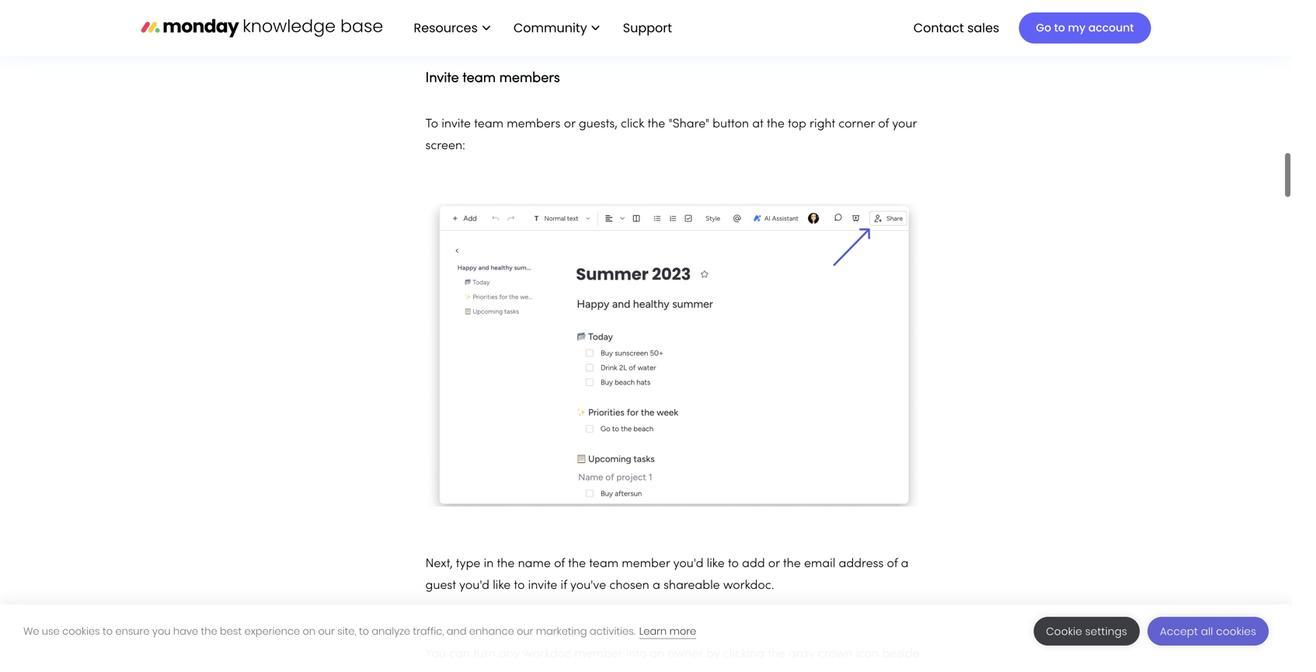 Task type: vqa. For each thing, say whether or not it's contained in the screenshot.
From the Date Column settings, you can customize the way that your dates are presented within the column. To access the Date Column settings, click on the three-dot menu to the right of your column title and then select "Settings" and "Customize Date column", as shown below:
no



Task type: describe. For each thing, give the bounding box(es) containing it.
in
[[484, 559, 494, 570]]

of right address
[[887, 559, 898, 570]]

address
[[839, 559, 884, 570]]

1 our from the left
[[318, 625, 335, 639]]

dialog containing cookie settings
[[0, 605, 1293, 658]]

name
[[518, 559, 551, 570]]

resources link
[[406, 15, 498, 41]]

"share"
[[669, 119, 710, 130]]

button
[[713, 119, 749, 130]]

to right site,
[[359, 625, 369, 639]]

we
[[23, 625, 39, 639]]

next,
[[426, 559, 453, 570]]

the left best
[[201, 625, 217, 639]]

if
[[561, 580, 567, 592]]

accept all cookies
[[1160, 625, 1257, 639]]

to left ensure
[[103, 625, 113, 639]]

learn more link
[[639, 625, 697, 639]]

2 our from the left
[[517, 625, 534, 639]]

1 horizontal spatial a
[[901, 559, 909, 570]]

guest
[[426, 580, 456, 592]]

0 horizontal spatial you'd
[[459, 580, 490, 592]]

0 horizontal spatial a
[[653, 580, 661, 592]]

cookie settings
[[1047, 625, 1128, 639]]

support
[[623, 19, 672, 36]]

cookies for use
[[62, 625, 100, 639]]

the left email
[[783, 559, 801, 570]]

go
[[1036, 20, 1052, 35]]

use
[[42, 625, 60, 639]]

the up you've
[[568, 559, 586, 570]]

right
[[810, 119, 836, 130]]

top
[[788, 119, 807, 130]]

of up if
[[554, 559, 565, 570]]

corner
[[839, 119, 875, 130]]

and
[[447, 625, 467, 639]]

list containing resources
[[398, 0, 685, 56]]

screen:
[[426, 140, 466, 152]]

member
[[622, 559, 670, 570]]

to inside main element
[[1055, 20, 1066, 35]]

email
[[804, 559, 836, 570]]

you
[[152, 625, 171, 639]]

to down name
[[514, 580, 525, 592]]

resources
[[414, 19, 478, 36]]

of inside to invite team members or guests, click the "share" button at the top right corner of your screen:
[[878, 119, 889, 130]]

invite inside next, type in the name of the team member you'd like to add or the email address of a guest you'd like to invite if you've chosen a shareable workdoc.
[[528, 580, 558, 592]]

add
[[742, 559, 765, 570]]

ensure
[[115, 625, 150, 639]]

go to my account
[[1036, 20, 1134, 35]]

guests,
[[579, 119, 618, 130]]

sales
[[968, 19, 1000, 36]]

the right in
[[497, 559, 515, 570]]

enhance
[[469, 625, 514, 639]]

click
[[621, 119, 645, 130]]

0 vertical spatial members
[[500, 72, 560, 85]]

workdoc.
[[723, 580, 775, 592]]

we use cookies to ensure you have the best experience on our site, to analyze traffic, and enhance our marketing activities. learn more
[[23, 625, 697, 639]]

invite inside to invite team members or guests, click the "share" button at the top right corner of your screen:
[[442, 119, 471, 130]]

your
[[893, 119, 917, 130]]

activities.
[[590, 625, 636, 639]]

cookie
[[1047, 625, 1083, 639]]

invite team members
[[426, 72, 560, 85]]

have
[[173, 625, 198, 639]]



Task type: locate. For each thing, give the bounding box(es) containing it.
cookies inside button
[[1217, 625, 1257, 639]]

experience
[[245, 625, 300, 639]]

invite
[[442, 119, 471, 130], [528, 580, 558, 592]]

0 vertical spatial invite
[[442, 119, 471, 130]]

traffic,
[[413, 625, 444, 639]]

or inside next, type in the name of the team member you'd like to add or the email address of a guest you'd like to invite if you've chosen a shareable workdoc.
[[769, 559, 780, 570]]

site,
[[337, 625, 356, 639]]

invite
[[426, 72, 459, 85]]

2 vertical spatial team
[[589, 559, 619, 570]]

0 vertical spatial you'd
[[674, 559, 704, 570]]

cookies for all
[[1217, 625, 1257, 639]]

you've
[[570, 580, 606, 592]]

go to my account link
[[1019, 12, 1152, 44]]

learn
[[639, 625, 667, 639]]

shareable
[[664, 580, 720, 592]]

1 horizontal spatial you'd
[[674, 559, 704, 570]]

best
[[220, 625, 242, 639]]

members inside to invite team members or guests, click the "share" button at the top right corner of your screen:
[[507, 119, 561, 130]]

1 vertical spatial like
[[493, 580, 511, 592]]

cookie settings button
[[1034, 617, 1140, 646]]

0 vertical spatial group image
[[426, 0, 923, 47]]

or
[[564, 119, 576, 130], [769, 559, 780, 570]]

invite team members link
[[426, 64, 560, 88]]

to
[[1055, 20, 1066, 35], [728, 559, 739, 570], [514, 580, 525, 592], [103, 625, 113, 639], [359, 625, 369, 639]]

1 vertical spatial you'd
[[459, 580, 490, 592]]

a right address
[[901, 559, 909, 570]]

like up the shareable at the right bottom of page
[[707, 559, 725, 570]]

to left the add
[[728, 559, 739, 570]]

our
[[318, 625, 335, 639], [517, 625, 534, 639]]

0 horizontal spatial or
[[564, 119, 576, 130]]

community
[[514, 19, 587, 36]]

list
[[398, 0, 685, 56]]

0 vertical spatial like
[[707, 559, 725, 570]]

1 horizontal spatial or
[[769, 559, 780, 570]]

on
[[303, 625, 316, 639]]

settings
[[1086, 625, 1128, 639]]

2 group image from the top
[[426, 204, 923, 507]]

contact sales link
[[906, 15, 1008, 41]]

type
[[456, 559, 481, 570]]

all
[[1202, 625, 1214, 639]]

our right enhance
[[517, 625, 534, 639]]

invite left if
[[528, 580, 558, 592]]

1 horizontal spatial cookies
[[1217, 625, 1257, 639]]

dialog
[[0, 605, 1293, 658]]

0 vertical spatial a
[[901, 559, 909, 570]]

main element
[[398, 0, 1152, 56]]

cookies right all
[[1217, 625, 1257, 639]]

2 cookies from the left
[[1217, 625, 1257, 639]]

team right invite
[[463, 72, 496, 85]]

0 horizontal spatial cookies
[[62, 625, 100, 639]]

team inside next, type in the name of the team member you'd like to add or the email address of a guest you'd like to invite if you've chosen a shareable workdoc.
[[589, 559, 619, 570]]

group image
[[426, 0, 923, 47], [426, 204, 923, 507]]

our right on
[[318, 625, 335, 639]]

to
[[426, 119, 438, 130]]

of left your
[[878, 119, 889, 130]]

or inside to invite team members or guests, click the "share" button at the top right corner of your screen:
[[564, 119, 576, 130]]

0 horizontal spatial our
[[318, 625, 335, 639]]

1 cookies from the left
[[62, 625, 100, 639]]

like down in
[[493, 580, 511, 592]]

members
[[500, 72, 560, 85], [507, 119, 561, 130]]

more
[[670, 625, 697, 639]]

0 horizontal spatial invite
[[442, 119, 471, 130]]

members down community
[[500, 72, 560, 85]]

1 vertical spatial group image
[[426, 204, 923, 507]]

my
[[1068, 20, 1086, 35]]

you'd up the shareable at the right bottom of page
[[674, 559, 704, 570]]

accept
[[1160, 625, 1199, 639]]

cookies
[[62, 625, 100, 639], [1217, 625, 1257, 639]]

0 vertical spatial or
[[564, 119, 576, 130]]

cookies right use at the bottom
[[62, 625, 100, 639]]

marketing
[[536, 625, 587, 639]]

like
[[707, 559, 725, 570], [493, 580, 511, 592]]

you'd
[[674, 559, 704, 570], [459, 580, 490, 592]]

contact sales
[[914, 19, 1000, 36]]

1 group image from the top
[[426, 0, 923, 47]]

a down member
[[653, 580, 661, 592]]

team
[[463, 72, 496, 85], [474, 119, 504, 130], [589, 559, 619, 570]]

a
[[901, 559, 909, 570], [653, 580, 661, 592]]

the
[[648, 119, 666, 130], [767, 119, 785, 130], [497, 559, 515, 570], [568, 559, 586, 570], [783, 559, 801, 570], [201, 625, 217, 639]]

1 vertical spatial team
[[474, 119, 504, 130]]

0 horizontal spatial like
[[493, 580, 511, 592]]

team inside to invite team members or guests, click the "share" button at the top right corner of your screen:
[[474, 119, 504, 130]]

monday.com logo image
[[141, 11, 383, 44]]

community link
[[506, 15, 608, 41]]

or right the add
[[769, 559, 780, 570]]

team up you've
[[589, 559, 619, 570]]

support link
[[615, 15, 685, 41], [623, 19, 677, 36]]

1 horizontal spatial invite
[[528, 580, 558, 592]]

1 horizontal spatial our
[[517, 625, 534, 639]]

1 vertical spatial a
[[653, 580, 661, 592]]

the right click
[[648, 119, 666, 130]]

to right go
[[1055, 20, 1066, 35]]

you'd down type
[[459, 580, 490, 592]]

1 vertical spatial members
[[507, 119, 561, 130]]

invite up the screen:
[[442, 119, 471, 130]]

of
[[878, 119, 889, 130], [554, 559, 565, 570], [887, 559, 898, 570]]

next, type in the name of the team member you'd like to add or the email address of a guest you'd like to invite if you've chosen a shareable workdoc.
[[426, 559, 909, 592]]

0 vertical spatial team
[[463, 72, 496, 85]]

account
[[1089, 20, 1134, 35]]

or left the guests,
[[564, 119, 576, 130]]

to invite team members or guests, click the "share" button at the top right corner of your screen:
[[426, 119, 917, 152]]

1 horizontal spatial like
[[707, 559, 725, 570]]

analyze
[[372, 625, 410, 639]]

accept all cookies button
[[1148, 617, 1269, 646]]

chosen
[[610, 580, 650, 592]]

the right at
[[767, 119, 785, 130]]

at
[[753, 119, 764, 130]]

1 vertical spatial invite
[[528, 580, 558, 592]]

1 vertical spatial or
[[769, 559, 780, 570]]

members down invite team members
[[507, 119, 561, 130]]

contact
[[914, 19, 964, 36]]

team down invite team members
[[474, 119, 504, 130]]



